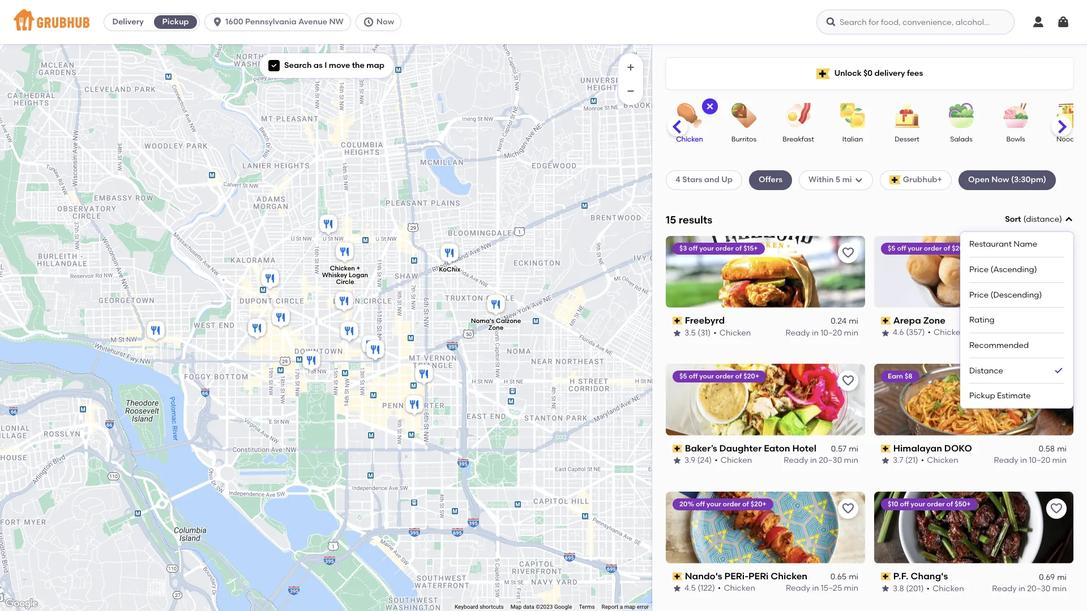 Task type: vqa. For each thing, say whether or not it's contained in the screenshot.
GRILLE to the right
no



Task type: describe. For each thing, give the bounding box(es) containing it.
search as i move the map
[[284, 61, 385, 70]]

breakfast
[[783, 135, 814, 143]]

p.f. chang's image
[[246, 317, 269, 342]]

ready for chang's
[[993, 584, 1017, 594]]

10–20 for freebyrd
[[821, 328, 843, 338]]

italian
[[843, 135, 864, 143]]

off for baker's daughter eaton hotel
[[689, 373, 698, 381]]

$3
[[680, 245, 687, 253]]

freebyrd
[[685, 315, 725, 326]]

price for price (ascending)
[[970, 265, 989, 275]]

15–25
[[821, 584, 843, 594]]

chicken for 3.9 (24)
[[721, 456, 752, 466]]

ready in 10–20 min for freebyrd
[[786, 328, 859, 338]]

$10 off your order of $50+
[[888, 501, 971, 508]]

peri
[[749, 571, 769, 582]]

seoulspice image
[[403, 394, 426, 419]]

ready in 15–25 min
[[786, 584, 859, 594]]

ready in 10–20 min up recommended
[[995, 328, 1067, 338]]

data
[[523, 605, 535, 611]]

six street eats image
[[144, 320, 167, 344]]

map data ©2023 google
[[511, 605, 572, 611]]

ready for daughter
[[784, 456, 809, 466]]

himalayan doko image
[[364, 339, 387, 364]]

open
[[969, 175, 990, 185]]

nando's peri-peri chicken image
[[270, 306, 292, 331]]

baker's daughter eaton hotel logo image
[[666, 364, 866, 436]]

himalayan doko
[[894, 443, 973, 454]]

freebyrd image
[[300, 350, 323, 374]]

$15+
[[744, 245, 758, 253]]

mi for baker's daughter eaton hotel
[[849, 445, 859, 454]]

within 5 mi
[[809, 175, 852, 185]]

5
[[836, 175, 841, 185]]

chicken for 4.6 (357)
[[934, 328, 966, 338]]

your for baker's daughter eaton hotel
[[700, 373, 714, 381]]

chicken for 3.8 (201)
[[933, 584, 965, 594]]

report a map error
[[602, 605, 649, 611]]

• for baker's
[[715, 456, 718, 466]]

(201)
[[907, 584, 924, 594]]

price (descending)
[[970, 290, 1043, 300]]

of for freebyrd
[[736, 245, 742, 253]]

keyboard shortcuts button
[[455, 604, 504, 612]]

nando's peri-peri chicken logo image
[[666, 492, 866, 564]]

(24)
[[698, 456, 712, 466]]

order for nando's peri-peri chicken
[[723, 501, 741, 508]]

)
[[1060, 215, 1063, 224]]

nando's
[[685, 571, 723, 582]]

$5 off your order of $20+ for (24)
[[680, 373, 760, 381]]

mi for p.f. chang's
[[1058, 573, 1067, 582]]

dessert
[[895, 135, 920, 143]]

min down the '0.24 mi'
[[844, 328, 859, 338]]

(122)
[[698, 584, 715, 594]]

p.f. chang's  logo image
[[875, 492, 1074, 564]]

as
[[314, 61, 323, 70]]

(3:30pm)
[[1012, 175, 1047, 185]]

plus icon image
[[625, 62, 637, 73]]

+
[[357, 265, 360, 273]]

4.6
[[893, 328, 905, 338]]

unlock
[[835, 68, 862, 78]]

subscription pass image for himalayan doko
[[882, 445, 892, 453]]

• right (357)
[[928, 328, 931, 338]]

delivery button
[[104, 13, 152, 31]]

spice 6 modern indian image
[[413, 363, 436, 388]]

within
[[809, 175, 834, 185]]

subscription pass image for freebyrd
[[673, 317, 683, 325]]

check icon image
[[1054, 366, 1065, 377]]

chicken for 3.5 (31)
[[720, 328, 751, 338]]

chang's
[[911, 571, 949, 582]]

terms
[[579, 605, 595, 611]]

name
[[1014, 240, 1038, 249]]

keyboard
[[455, 605, 479, 611]]

0.69 mi
[[1040, 573, 1067, 582]]

ready for doko
[[995, 456, 1019, 466]]

peri-
[[725, 571, 749, 582]]

freebyrd  logo image
[[666, 236, 866, 308]]

distance option
[[970, 359, 1065, 384]]

arepa
[[894, 315, 922, 326]]

chicken down 'chicken' image
[[677, 135, 704, 143]]

move
[[329, 61, 350, 70]]

in for daughter
[[811, 456, 817, 466]]

mi for nando's peri-peri chicken
[[849, 573, 859, 582]]

off for nando's peri-peri chicken
[[696, 501, 705, 508]]

svg image inside the main navigation navigation
[[1057, 15, 1071, 29]]

pennsylvania
[[245, 17, 297, 27]]

logan
[[349, 272, 368, 280]]

pickup for pickup estimate
[[970, 392, 996, 401]]

ready in 20–30 min for p.f. chang's
[[993, 584, 1067, 594]]

noma's calzone zone image
[[485, 293, 508, 318]]

delivery
[[112, 17, 144, 27]]

pickup button
[[152, 13, 199, 31]]

min for chang's
[[1053, 584, 1067, 594]]

• chicken for daughter
[[715, 456, 752, 466]]

0.57
[[832, 445, 847, 454]]

save this restaurant button for peri-
[[838, 499, 859, 519]]

dessert image
[[888, 103, 927, 128]]

estimate
[[998, 392, 1031, 401]]

star icon image for nando's
[[673, 585, 682, 594]]

chicken + whiskey logan circle image
[[334, 241, 356, 266]]

subscription pass image for baker's daughter eaton hotel
[[673, 445, 683, 453]]

up
[[722, 175, 733, 185]]

zone inside noma's calzone zone
[[489, 325, 504, 332]]

20% off your order of $20+
[[680, 501, 767, 508]]

in for chang's
[[1019, 584, 1026, 594]]

3.9
[[685, 456, 696, 466]]

recommended
[[970, 341, 1029, 351]]

save this restaurant button for doko
[[1047, 371, 1067, 391]]

results
[[679, 213, 713, 226]]

$8
[[905, 373, 913, 381]]

4
[[676, 175, 681, 185]]

of for p.f. chang's
[[947, 501, 954, 508]]

20–30 for baker's daughter eaton hotel
[[819, 456, 843, 466]]

chicken for 3.7 (21)
[[928, 456, 959, 466]]

in for peri-
[[813, 584, 819, 594]]

fees
[[908, 68, 924, 78]]

1 horizontal spatial zone
[[924, 315, 946, 326]]

4.5
[[685, 584, 696, 594]]

3.7
[[893, 456, 904, 466]]

noodles image
[[1051, 103, 1088, 128]]

delivery
[[875, 68, 906, 78]]

$20+ for hotel
[[744, 373, 760, 381]]

map
[[511, 605, 522, 611]]

avenue
[[299, 17, 327, 27]]

1 vertical spatial map
[[625, 605, 636, 611]]

report
[[602, 605, 619, 611]]

1 horizontal spatial svg image
[[855, 176, 864, 185]]

0.58 mi
[[1039, 445, 1067, 454]]

Search for food, convenience, alcohol... search field
[[817, 10, 1015, 35]]

italian image
[[833, 103, 873, 128]]

• for himalayan
[[922, 456, 925, 466]]

i
[[325, 61, 327, 70]]

• right (31)
[[714, 328, 717, 338]]

min for peri-
[[844, 584, 859, 594]]

earn $8
[[888, 373, 913, 381]]

distance
[[970, 366, 1004, 376]]

chicken image
[[670, 103, 710, 128]]

open now (3:30pm)
[[969, 175, 1047, 185]]

1 horizontal spatial now
[[992, 175, 1010, 185]]

restaurant name
[[970, 240, 1038, 249]]

report a map error link
[[602, 605, 649, 611]]

star icon image for himalayan
[[882, 457, 891, 466]]

• for p.f.
[[927, 584, 930, 594]]

3.9 (24)
[[685, 456, 712, 466]]

calzone
[[496, 318, 521, 325]]

0.57 mi
[[832, 445, 859, 454]]

burritos
[[732, 135, 757, 143]]

mi for freebyrd
[[849, 317, 859, 326]]

©2023
[[536, 605, 553, 611]]

your for nando's peri-peri chicken
[[707, 501, 722, 508]]

4.6 (357)
[[893, 328, 925, 338]]

noma's
[[471, 318, 495, 325]]

your for freebyrd
[[700, 245, 714, 253]]

grubhub plus flag logo image for unlock $0 delivery fees
[[817, 68, 830, 79]]

eaton
[[764, 443, 791, 454]]



Task type: locate. For each thing, give the bounding box(es) containing it.
main navigation navigation
[[0, 0, 1088, 44]]

subscription pass image for arepa zone
[[882, 317, 892, 325]]

$5 for 4.6
[[888, 245, 896, 253]]

noodles
[[1057, 135, 1084, 143]]

(ascending)
[[991, 265, 1038, 275]]

20–30 down '0.69'
[[1028, 584, 1051, 594]]

grubhub plus flag logo image
[[817, 68, 830, 79], [890, 176, 901, 185]]

pickup inside list box
[[970, 392, 996, 401]]

kochix image
[[438, 242, 461, 267]]

20–30
[[819, 456, 843, 466], [1028, 584, 1051, 594]]

pickup for pickup
[[162, 17, 189, 27]]

chicken
[[677, 135, 704, 143], [330, 265, 355, 273], [720, 328, 751, 338], [934, 328, 966, 338], [721, 456, 752, 466], [928, 456, 959, 466], [771, 571, 808, 582], [724, 584, 756, 594], [933, 584, 965, 594]]

10–20 down 0.58 on the right bottom of page
[[1030, 456, 1051, 466]]

save this restaurant image for p.f. chang's
[[1050, 502, 1064, 516]]

himalayan doko logo image
[[875, 364, 1074, 436]]

0.24
[[831, 317, 847, 326]]

zone down noma's calzone zone image
[[489, 325, 504, 332]]

nw
[[329, 17, 344, 27]]

20–30 down 0.57
[[819, 456, 843, 466]]

mi right 0.65
[[849, 573, 859, 582]]

1 horizontal spatial map
[[625, 605, 636, 611]]

$5 for 3.9
[[680, 373, 687, 381]]

save this restaurant button for daughter
[[838, 371, 859, 391]]

star icon image left '3.8'
[[882, 585, 891, 594]]

• chicken down daughter
[[715, 456, 752, 466]]

off for p.f. chang's
[[900, 501, 910, 508]]

order for freebyrd
[[716, 245, 734, 253]]

search
[[284, 61, 312, 70]]

min up check icon
[[1053, 328, 1067, 338]]

zone
[[924, 315, 946, 326], [489, 325, 504, 332]]

20–30 for p.f. chang's
[[1028, 584, 1051, 594]]

0 vertical spatial svg image
[[1057, 15, 1071, 29]]

• chicken down himalayan doko
[[922, 456, 959, 466]]

$20+ for chicken
[[751, 501, 767, 508]]

1 horizontal spatial $5 off your order of $20+
[[888, 245, 968, 253]]

subscription pass image left baker's
[[673, 445, 683, 453]]

mi for himalayan doko
[[1058, 445, 1067, 454]]

order
[[716, 245, 734, 253], [924, 245, 942, 253], [716, 373, 734, 381], [723, 501, 741, 508], [927, 501, 945, 508]]

popeyes image
[[333, 290, 356, 315]]

0 vertical spatial grubhub plus flag logo image
[[817, 68, 830, 79]]

offers
[[759, 175, 783, 185]]

0 horizontal spatial grubhub plus flag logo image
[[817, 68, 830, 79]]

noma's calzone zone
[[471, 318, 521, 332]]

salads image
[[942, 103, 982, 128]]

subscription pass image left nando's
[[673, 573, 683, 581]]

0 horizontal spatial map
[[367, 61, 385, 70]]

subscription pass image left freebyrd
[[673, 317, 683, 325]]

save this restaurant image for baker's daughter eaton hotel
[[842, 374, 855, 388]]

save this restaurant button for chang's
[[1047, 499, 1067, 519]]

• chicken for chang's
[[927, 584, 965, 594]]

call me chicken image
[[259, 267, 282, 292]]

price up rating
[[970, 290, 989, 300]]

10–20 for himalayan doko
[[1030, 456, 1051, 466]]

3.8 (201)
[[893, 584, 924, 594]]

arepa zone
[[894, 315, 946, 326]]

google image
[[3, 597, 40, 612]]

1 vertical spatial $20+
[[744, 373, 760, 381]]

2 horizontal spatial svg image
[[1057, 15, 1071, 29]]

your for p.f. chang's
[[911, 501, 926, 508]]

0 vertical spatial $20+
[[952, 245, 968, 253]]

min down "0.58 mi"
[[1053, 456, 1067, 466]]

svg image
[[1032, 15, 1046, 29], [212, 16, 223, 28], [363, 16, 374, 28], [826, 16, 837, 28], [271, 62, 278, 69], [1065, 215, 1074, 224]]

svg image
[[1057, 15, 1071, 29], [706, 102, 715, 111], [855, 176, 864, 185]]

2 save this restaurant image from the top
[[842, 502, 855, 516]]

min down 0.69 mi on the right of the page
[[1053, 584, 1067, 594]]

1 horizontal spatial grubhub plus flag logo image
[[890, 176, 901, 185]]

0.69
[[1040, 573, 1056, 582]]

a
[[620, 605, 623, 611]]

star icon image left 3.7
[[882, 457, 891, 466]]

subscription pass image left p.f. at right
[[882, 573, 892, 581]]

0 horizontal spatial $5
[[680, 373, 687, 381]]

(21)
[[906, 456, 919, 466]]

subscription pass image left arepa
[[882, 317, 892, 325]]

map right the
[[367, 61, 385, 70]]

min down 0.57 mi
[[844, 456, 859, 466]]

arepa zone image
[[338, 320, 361, 345]]

(
[[1024, 215, 1027, 224]]

himalayan
[[894, 443, 943, 454]]

svg image inside now button
[[363, 16, 374, 28]]

• down chang's
[[927, 584, 930, 594]]

4.5 (122)
[[685, 584, 715, 594]]

1 save this restaurant image from the top
[[842, 374, 855, 388]]

star icon image left 4.6
[[882, 329, 891, 338]]

None field
[[961, 214, 1074, 409]]

in
[[812, 328, 819, 338], [1021, 328, 1028, 338], [811, 456, 817, 466], [1021, 456, 1028, 466], [813, 584, 819, 594], [1019, 584, 1026, 594]]

save this restaurant image for freebyrd
[[842, 246, 855, 260]]

star icon image for baker's
[[673, 457, 682, 466]]

mi right 0.58 on the right bottom of page
[[1058, 445, 1067, 454]]

0 horizontal spatial 20–30
[[819, 456, 843, 466]]

1 vertical spatial $5
[[680, 373, 687, 381]]

2 price from the top
[[970, 290, 989, 300]]

restaurant
[[970, 240, 1012, 249]]

• chicken for peri-
[[718, 584, 756, 594]]

of for baker's daughter eaton hotel
[[736, 373, 742, 381]]

1 vertical spatial price
[[970, 290, 989, 300]]

1600 pennsylvania avenue nw
[[226, 17, 344, 27]]

$0
[[864, 68, 873, 78]]

0 horizontal spatial zone
[[489, 325, 504, 332]]

in for doko
[[1021, 456, 1028, 466]]

0.65 mi
[[831, 573, 859, 582]]

chicken down chang's
[[933, 584, 965, 594]]

10–20 down 0.24
[[821, 328, 843, 338]]

0 vertical spatial 20–30
[[819, 456, 843, 466]]

ready in 20–30 min
[[784, 456, 859, 466], [993, 584, 1067, 594]]

1600 pennsylvania avenue nw button
[[205, 13, 356, 31]]

1 vertical spatial save this restaurant image
[[842, 502, 855, 516]]

• chicken right (31)
[[714, 328, 751, 338]]

1 vertical spatial now
[[992, 175, 1010, 185]]

(357)
[[907, 328, 925, 338]]

subscription pass image
[[882, 317, 892, 325], [673, 573, 683, 581], [882, 573, 892, 581]]

p.f.
[[894, 571, 909, 582]]

0 vertical spatial $5
[[888, 245, 896, 253]]

0 vertical spatial $5 off your order of $20+
[[888, 245, 968, 253]]

zone up (357)
[[924, 315, 946, 326]]

grubhub plus flag logo image for grubhub+
[[890, 176, 901, 185]]

save this restaurant button
[[838, 243, 859, 263], [1047, 243, 1067, 263], [838, 371, 859, 391], [1047, 371, 1067, 391], [838, 499, 859, 519], [1047, 499, 1067, 519]]

4 stars and up
[[676, 175, 733, 185]]

• right (122)
[[718, 584, 721, 594]]

list box
[[970, 232, 1065, 409]]

min
[[844, 328, 859, 338], [1053, 328, 1067, 338], [844, 456, 859, 466], [1053, 456, 1067, 466], [844, 584, 859, 594], [1053, 584, 1067, 594]]

min down "0.65 mi"
[[844, 584, 859, 594]]

baker's daughter eaton hotel
[[685, 443, 817, 454]]

0 horizontal spatial pickup
[[162, 17, 189, 27]]

• chicken down the peri-
[[718, 584, 756, 594]]

list box containing restaurant name
[[970, 232, 1065, 409]]

sort ( distance )
[[1006, 215, 1063, 224]]

map
[[367, 61, 385, 70], [625, 605, 636, 611]]

of for nando's peri-peri chicken
[[743, 501, 749, 508]]

the
[[352, 61, 365, 70]]

map right a
[[625, 605, 636, 611]]

svg image inside 1600 pennsylvania avenue nw button
[[212, 16, 223, 28]]

ready in 10–20 min down 0.58 on the right bottom of page
[[995, 456, 1067, 466]]

doko
[[945, 443, 973, 454]]

baker's
[[685, 443, 718, 454]]

now right nw
[[377, 17, 394, 27]]

• right the (24) at the right bottom of the page
[[715, 456, 718, 466]]

• chicken down arepa zone
[[928, 328, 966, 338]]

$5 off your order of $20+
[[888, 245, 968, 253], [680, 373, 760, 381]]

1 vertical spatial $5 off your order of $20+
[[680, 373, 760, 381]]

chicken up circle
[[330, 265, 355, 273]]

pickup inside button
[[162, 17, 189, 27]]

star icon image left 3.5
[[673, 329, 682, 338]]

2 vertical spatial $20+
[[751, 501, 767, 508]]

20%
[[680, 501, 695, 508]]

chicken down "arepa zone" link
[[934, 328, 966, 338]]

ready in 10–20 min down 0.24
[[786, 328, 859, 338]]

breakfast image
[[779, 103, 819, 128]]

sort
[[1006, 215, 1022, 224]]

chicken down daughter
[[721, 456, 752, 466]]

1 horizontal spatial pickup
[[970, 392, 996, 401]]

$5 off your order of $20+ for (357)
[[888, 245, 968, 253]]

ready for peri-
[[786, 584, 811, 594]]

1 vertical spatial svg image
[[706, 102, 715, 111]]

star icon image left 3.9
[[673, 457, 682, 466]]

map region
[[0, 24, 755, 612]]

• chicken for doko
[[922, 456, 959, 466]]

nando's peri-peri chicken
[[685, 571, 808, 582]]

distance
[[1027, 215, 1060, 224]]

pickup down distance
[[970, 392, 996, 401]]

0 vertical spatial save this restaurant image
[[842, 374, 855, 388]]

mi right '0.69'
[[1058, 573, 1067, 582]]

order for baker's daughter eaton hotel
[[716, 373, 734, 381]]

0 vertical spatial map
[[367, 61, 385, 70]]

ready in 20–30 min for baker's daughter eaton hotel
[[784, 456, 859, 466]]

0 horizontal spatial $5 off your order of $20+
[[680, 373, 760, 381]]

chicken down the peri-
[[724, 584, 756, 594]]

15 results
[[666, 213, 713, 226]]

off
[[689, 245, 698, 253], [898, 245, 907, 253], [689, 373, 698, 381], [696, 501, 705, 508], [900, 501, 910, 508]]

min for daughter
[[844, 456, 859, 466]]

error
[[637, 605, 649, 611]]

1 vertical spatial grubhub plus flag logo image
[[890, 176, 901, 185]]

0 vertical spatial ready in 20–30 min
[[784, 456, 859, 466]]

0 horizontal spatial ready in 20–30 min
[[784, 456, 859, 466]]

baker's daughter eaton hotel image
[[360, 334, 382, 359]]

daughter
[[720, 443, 762, 454]]

bowls
[[1007, 135, 1026, 143]]

ready in 20–30 min down hotel
[[784, 456, 859, 466]]

price down 'restaurant'
[[970, 265, 989, 275]]

subscription pass image left himalayan
[[882, 445, 892, 453]]

1 vertical spatial pickup
[[970, 392, 996, 401]]

chicken for 4.5 (122)
[[724, 584, 756, 594]]

0 vertical spatial price
[[970, 265, 989, 275]]

earn
[[888, 373, 904, 381]]

subscription pass image for p.f. chang's
[[882, 573, 892, 581]]

3.5 (31)
[[685, 328, 711, 338]]

3.7 (21)
[[893, 456, 919, 466]]

rating
[[970, 316, 995, 325]]

chicken right (31)
[[720, 328, 751, 338]]

now inside now button
[[377, 17, 394, 27]]

1 horizontal spatial $5
[[888, 245, 896, 253]]

subscription pass image inside "arepa zone" link
[[882, 317, 892, 325]]

save this restaurant image
[[842, 246, 855, 260], [1050, 246, 1064, 260], [1050, 374, 1064, 388], [1050, 502, 1064, 516]]

ready in 10–20 min
[[786, 328, 859, 338], [995, 328, 1067, 338], [995, 456, 1067, 466]]

mi right 5
[[843, 175, 852, 185]]

star icon image for p.f.
[[882, 585, 891, 594]]

• chicken down chang's
[[927, 584, 965, 594]]

1 vertical spatial 20–30
[[1028, 584, 1051, 594]]

pizza corner image
[[317, 213, 340, 238]]

save this restaurant image left $10
[[842, 502, 855, 516]]

save this restaurant image for nando's peri-peri chicken
[[842, 502, 855, 516]]

1 vertical spatial ready in 20–30 min
[[993, 584, 1067, 594]]

1 price from the top
[[970, 265, 989, 275]]

min for doko
[[1053, 456, 1067, 466]]

10–20 down (descending)
[[1030, 328, 1051, 338]]

order for p.f. chang's
[[927, 501, 945, 508]]

10–20
[[821, 328, 843, 338], [1030, 328, 1051, 338], [1030, 456, 1051, 466]]

0 horizontal spatial now
[[377, 17, 394, 27]]

star icon image
[[673, 329, 682, 338], [882, 329, 891, 338], [673, 457, 682, 466], [882, 457, 891, 466], [673, 585, 682, 594], [882, 585, 891, 594]]

save this restaurant image left earn
[[842, 374, 855, 388]]

of
[[736, 245, 742, 253], [944, 245, 951, 253], [736, 373, 742, 381], [743, 501, 749, 508], [947, 501, 954, 508]]

grubhub plus flag logo image left the grubhub+
[[890, 176, 901, 185]]

now
[[377, 17, 394, 27], [992, 175, 1010, 185]]

1 horizontal spatial 20–30
[[1028, 584, 1051, 594]]

arepa zone logo image
[[875, 236, 1074, 308]]

save this restaurant image for himalayan doko
[[1050, 374, 1064, 388]]

subscription pass image for nando's peri-peri chicken
[[673, 573, 683, 581]]

1600
[[226, 17, 243, 27]]

off for freebyrd
[[689, 245, 698, 253]]

chicken + whiskey logan circle
[[322, 265, 368, 286]]

none field containing sort
[[961, 214, 1074, 409]]

ready
[[786, 328, 810, 338], [995, 328, 1019, 338], [784, 456, 809, 466], [995, 456, 1019, 466], [786, 584, 811, 594], [993, 584, 1017, 594]]

• for nando's
[[718, 584, 721, 594]]

• right the (21)
[[922, 456, 925, 466]]

$50+
[[955, 501, 971, 508]]

•
[[714, 328, 717, 338], [928, 328, 931, 338], [715, 456, 718, 466], [922, 456, 925, 466], [718, 584, 721, 594], [927, 584, 930, 594]]

chicken right peri
[[771, 571, 808, 582]]

$3 off your order of $15+
[[680, 245, 758, 253]]

ready in 20–30 min down '0.69'
[[993, 584, 1067, 594]]

subscription pass image
[[673, 317, 683, 325], [673, 445, 683, 453], [882, 445, 892, 453]]

p.f. chang's
[[894, 571, 949, 582]]

0 vertical spatial now
[[377, 17, 394, 27]]

ready in 10–20 min for himalayan doko
[[995, 456, 1067, 466]]

1 horizontal spatial ready in 20–30 min
[[993, 584, 1067, 594]]

and
[[705, 175, 720, 185]]

0 horizontal spatial svg image
[[706, 102, 715, 111]]

grubhub plus flag logo image left unlock
[[817, 68, 830, 79]]

price for price (descending)
[[970, 290, 989, 300]]

chicken down himalayan doko
[[928, 456, 959, 466]]

0.58
[[1039, 445, 1056, 454]]

minus icon image
[[625, 86, 637, 97]]

price
[[970, 265, 989, 275], [970, 290, 989, 300]]

pickup estimate
[[970, 392, 1031, 401]]

chicken inside the chicken + whiskey logan circle
[[330, 265, 355, 273]]

2 vertical spatial svg image
[[855, 176, 864, 185]]

pickup right delivery button
[[162, 17, 189, 27]]

mi right 0.24
[[849, 317, 859, 326]]

burritos image
[[725, 103, 764, 128]]

0 vertical spatial pickup
[[162, 17, 189, 27]]

salads
[[951, 135, 973, 143]]

star icon image left 4.5
[[673, 585, 682, 594]]

now right open
[[992, 175, 1010, 185]]

bowls image
[[997, 103, 1036, 128]]

mi right 0.57
[[849, 445, 859, 454]]

save this restaurant image
[[842, 374, 855, 388], [842, 502, 855, 516]]



